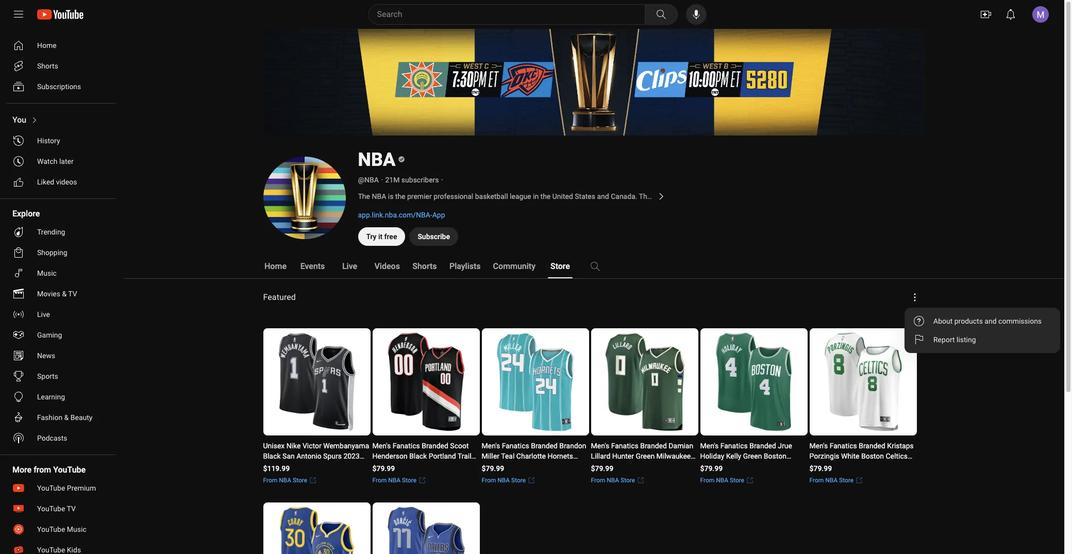 Task type: describe. For each thing, give the bounding box(es) containing it.
app.link.nba.com/nba-app link
[[358, 211, 445, 219]]

beauty
[[71, 414, 93, 422]]

celtics inside men's fanatics branded kristaps porzingis white boston celtics fast break player jersey - association edition size: small
[[886, 452, 908, 461]]

$79.99 for fast
[[810, 465, 833, 473]]

porzingis
[[810, 452, 840, 461]]

celtics inside men's fanatics branded jrue holiday kelly green boston celtics fast break player jersey - icon edition size: small
[[701, 463, 723, 471]]

jersey for milwaukee
[[670, 463, 691, 471]]

Subscribe text field
[[418, 233, 450, 241]]

free
[[385, 233, 397, 241]]

movies
[[37, 290, 60, 298]]

and
[[985, 317, 997, 325]]

later
[[59, 157, 74, 166]]

avatar image image
[[1033, 6, 1050, 23]]

events
[[301, 262, 325, 271]]

2 from nba store from the left
[[373, 477, 417, 484]]

more from youtube
[[12, 465, 86, 475]]

2 ‧ from the left
[[441, 176, 444, 184]]

3 from nba store from the left
[[482, 477, 526, 484]]

report listing
[[934, 336, 977, 344]]

branded for boston
[[750, 442, 777, 450]]

bucks
[[591, 463, 611, 471]]

icon for men's fanatics branded damian lillard hunter green milwaukee bucks fast break player jersey - icon edition
[[591, 473, 605, 481]]

from
[[34, 465, 51, 475]]

size: inside men's fanatics branded jrue holiday kelly green boston celtics fast break player jersey - icon edition size: small
[[740, 473, 755, 481]]

fast for kelly
[[724, 463, 738, 471]]

fanatics for hunter
[[612, 442, 639, 450]]

branded for milwaukee
[[641, 442, 667, 450]]

4 from nba store from the left
[[591, 477, 636, 484]]

21m
[[386, 176, 400, 184]]

youtube for music
[[37, 526, 65, 534]]

fanatics for white
[[830, 442, 858, 450]]

jersey inside men's fanatics branded kristaps porzingis white boston celtics fast break player jersey - association edition size: small
[[867, 463, 889, 471]]

break for kelly
[[740, 463, 758, 471]]

premium
[[67, 484, 96, 493]]

about
[[934, 317, 953, 325]]

1 $79.99 from the left
[[373, 465, 395, 473]]

lillard
[[591, 452, 611, 461]]

subscribe
[[418, 233, 450, 241]]

videos
[[375, 262, 400, 271]]

white
[[842, 452, 860, 461]]

featured button
[[263, 292, 296, 303]]

listing
[[957, 336, 977, 344]]

sports
[[37, 372, 58, 381]]

break inside men's fanatics branded kristaps porzingis white boston celtics fast break player jersey - association edition size: small
[[826, 463, 844, 471]]

try it free
[[367, 233, 397, 241]]

app.link.nba.com/nba-
[[358, 211, 433, 219]]

& for beauty
[[64, 414, 69, 422]]

Search text field
[[377, 8, 643, 21]]

0 vertical spatial home
[[37, 41, 57, 50]]

boston inside men's fanatics branded jrue holiday kelly green boston celtics fast break player jersey - icon edition size: small
[[764, 452, 787, 461]]

more
[[12, 465, 32, 475]]

association
[[810, 473, 848, 481]]

6 from nba store from the left
[[810, 477, 854, 484]]

liked
[[37, 178, 54, 186]]

$119.99
[[263, 465, 290, 473]]

list box containing about products and commissions
[[905, 308, 1061, 353]]

liked videos
[[37, 178, 77, 186]]

damian
[[669, 442, 694, 450]]

holiday
[[701, 452, 725, 461]]

branded for celtics
[[859, 442, 886, 450]]

fashion
[[37, 414, 63, 422]]

Try it free text field
[[367, 233, 397, 241]]

& for tv
[[62, 290, 67, 298]]

youtube tv
[[37, 505, 76, 513]]

1 from from the left
[[263, 477, 278, 484]]

men's for men's fanatics branded damian lillard hunter green milwaukee bucks fast break player jersey - icon edition
[[591, 442, 610, 450]]

youtube music
[[37, 526, 87, 534]]

you
[[12, 115, 26, 125]]

report listing element
[[934, 335, 1042, 345]]

5 from from the left
[[701, 477, 715, 484]]

men's fanatics branded damian lillard hunter green milwaukee bucks fast break player jersey - icon edition
[[591, 442, 695, 481]]

2 from from the left
[[373, 477, 387, 484]]

- for men's fanatics branded damian lillard hunter green milwaukee bucks fast break player jersey - icon edition
[[693, 463, 695, 471]]

green for boston
[[744, 452, 763, 461]]

community
[[493, 262, 536, 271]]

fanatics for kelly
[[721, 442, 748, 450]]

playlists
[[450, 262, 481, 271]]

1 vertical spatial tv
[[67, 505, 76, 513]]

0 vertical spatial music
[[37, 269, 57, 278]]

commissions
[[999, 317, 1042, 325]]

videos
[[56, 178, 77, 186]]

trending
[[37, 228, 65, 236]]

youtube premium
[[37, 484, 96, 493]]

history
[[37, 137, 60, 145]]

products
[[955, 317, 983, 325]]

it
[[379, 233, 383, 241]]

live inside nba main content
[[342, 262, 358, 271]]

kristaps
[[888, 442, 914, 450]]

learning
[[37, 393, 65, 401]]

shopping
[[37, 249, 67, 257]]

2 $79.99 from the left
[[482, 465, 505, 473]]

size: inside men's fanatics branded kristaps porzingis white boston celtics fast break player jersey - association edition size: small
[[874, 473, 889, 481]]

men's fanatics branded kristaps porzingis white boston celtics fast break player jersey - association edition size: small
[[810, 442, 914, 481]]

edition inside men's fanatics branded kristaps porzingis white boston celtics fast break player jersey - association edition size: small
[[850, 473, 872, 481]]

$79.99 for celtics
[[701, 465, 723, 473]]



Task type: locate. For each thing, give the bounding box(es) containing it.
fast inside men's fanatics branded jrue holiday kelly green boston celtics fast break player jersey - icon edition size: small
[[724, 463, 738, 471]]

0 horizontal spatial men's
[[591, 442, 610, 450]]

1 branded from the left
[[641, 442, 667, 450]]

fast down 'kelly'
[[724, 463, 738, 471]]

store inside tab list
[[551, 262, 570, 271]]

0 horizontal spatial fast
[[613, 463, 627, 471]]

fanatics inside men's fanatics branded kristaps porzingis white boston celtics fast break player jersey - association edition size: small
[[830, 442, 858, 450]]

1 horizontal spatial fanatics
[[721, 442, 748, 450]]

break down 'kelly'
[[740, 463, 758, 471]]

home inside tab list
[[265, 262, 287, 271]]

1 small from the left
[[757, 473, 775, 481]]

green inside men's fanatics branded jrue holiday kelly green boston celtics fast break player jersey - icon edition size: small
[[744, 452, 763, 461]]

edition down bucks
[[607, 473, 629, 481]]

1 vertical spatial live
[[37, 311, 50, 319]]

break inside men's fanatics branded damian lillard hunter green milwaukee bucks fast break player jersey - icon edition
[[629, 463, 647, 471]]

shorts down subscribe text box
[[413, 262, 437, 271]]

live right events
[[342, 262, 358, 271]]

about products and commissions option
[[905, 312, 1061, 331]]

celtics down holiday
[[701, 463, 723, 471]]

fanatics up 'kelly'
[[721, 442, 748, 450]]

player inside men's fanatics branded damian lillard hunter green milwaukee bucks fast break player jersey - icon edition
[[649, 463, 668, 471]]

youtube up youtube music
[[37, 505, 65, 513]]

2 horizontal spatial break
[[826, 463, 844, 471]]

2 icon from the left
[[701, 473, 715, 481]]

‧
[[381, 176, 384, 184], [441, 176, 444, 184]]

shorts inside tab list
[[413, 262, 437, 271]]

0 horizontal spatial fanatics
[[612, 442, 639, 450]]

edition down 'kelly'
[[716, 473, 738, 481]]

1 horizontal spatial live
[[342, 262, 358, 271]]

live link
[[6, 304, 111, 325], [6, 304, 111, 325]]

edition inside men's fanatics branded jrue holiday kelly green boston celtics fast break player jersey - icon edition size: small
[[716, 473, 738, 481]]

try it free button
[[358, 227, 406, 246]]

small
[[757, 473, 775, 481], [891, 473, 909, 481]]

2 horizontal spatial fanatics
[[830, 442, 858, 450]]

app.link.nba.com/nba-app
[[358, 211, 445, 219]]

boston right white
[[862, 452, 885, 461]]

- inside men's fanatics branded kristaps porzingis white boston celtics fast break player jersey - association edition size: small
[[890, 463, 892, 471]]

1 horizontal spatial fast
[[724, 463, 738, 471]]

0 vertical spatial celtics
[[886, 452, 908, 461]]

trending link
[[6, 222, 111, 242], [6, 222, 111, 242]]

player inside men's fanatics branded kristaps porzingis white boston celtics fast break player jersey - association edition size: small
[[846, 463, 866, 471]]

youtube down "youtube tv"
[[37, 526, 65, 534]]

2 horizontal spatial fast
[[810, 463, 824, 471]]

green for milwaukee
[[636, 452, 655, 461]]

4 from from the left
[[591, 477, 606, 484]]

report listing option
[[905, 331, 1061, 349]]

live down movies
[[37, 311, 50, 319]]

‧ right the subscribers
[[441, 176, 444, 184]]

2 horizontal spatial edition
[[850, 473, 872, 481]]

learning link
[[6, 387, 111, 408], [6, 387, 111, 408]]

fanatics up hunter at bottom right
[[612, 442, 639, 450]]

1 jersey from the left
[[670, 463, 691, 471]]

0 horizontal spatial green
[[636, 452, 655, 461]]

0 horizontal spatial shorts
[[37, 62, 58, 70]]

0 horizontal spatial ‧
[[381, 176, 384, 184]]

movies & tv
[[37, 290, 77, 298]]

liked videos link
[[6, 172, 111, 192], [6, 172, 111, 192]]

- for men's fanatics branded jrue holiday kelly green boston celtics fast break player jersey - icon edition size: small
[[805, 463, 807, 471]]

branded inside men's fanatics branded kristaps porzingis white boston celtics fast break player jersey - association edition size: small
[[859, 442, 886, 450]]

size: down the kristaps
[[874, 473, 889, 481]]

1 horizontal spatial -
[[805, 463, 807, 471]]

3 men's from the left
[[810, 442, 829, 450]]

break for hunter
[[629, 463, 647, 471]]

list box
[[905, 308, 1061, 353]]

from
[[263, 477, 278, 484], [373, 477, 387, 484], [482, 477, 496, 484], [591, 477, 606, 484], [701, 477, 715, 484], [810, 477, 824, 484]]

2 jersey from the left
[[782, 463, 803, 471]]

subscriptions
[[37, 83, 81, 91]]

3 branded from the left
[[859, 442, 886, 450]]

youtube premium link
[[6, 478, 111, 499], [6, 478, 111, 499]]

0 horizontal spatial -
[[693, 463, 695, 471]]

0 horizontal spatial icon
[[591, 473, 605, 481]]

about products and commissions link
[[905, 312, 1061, 331]]

hunter
[[613, 452, 634, 461]]

home up featured
[[265, 262, 287, 271]]

3 jersey from the left
[[867, 463, 889, 471]]

tab list containing home
[[263, 254, 681, 279]]

break up association
[[826, 463, 844, 471]]

jersey down jrue
[[782, 463, 803, 471]]

3 player from the left
[[846, 463, 866, 471]]

2 small from the left
[[891, 473, 909, 481]]

youtube down more from youtube
[[37, 484, 65, 493]]

1 vertical spatial home
[[265, 262, 287, 271]]

1 vertical spatial celtics
[[701, 463, 723, 471]]

2 green from the left
[[744, 452, 763, 461]]

app
[[433, 211, 445, 219]]

player for boston
[[760, 463, 780, 471]]

fanatics inside men's fanatics branded damian lillard hunter green milwaukee bucks fast break player jersey - icon edition
[[612, 442, 639, 450]]

player inside men's fanatics branded jrue holiday kelly green boston celtics fast break player jersey - icon edition size: small
[[760, 463, 780, 471]]

jersey for boston
[[782, 463, 803, 471]]

2 - from the left
[[805, 463, 807, 471]]

None search field
[[350, 4, 680, 25]]

0 horizontal spatial size:
[[740, 473, 755, 481]]

subscribe button
[[410, 227, 459, 246]]

2 horizontal spatial branded
[[859, 442, 886, 450]]

fast down hunter at bottom right
[[613, 463, 627, 471]]

fast
[[613, 463, 627, 471], [724, 463, 738, 471], [810, 463, 824, 471]]

1 fanatics from the left
[[612, 442, 639, 450]]

1 horizontal spatial branded
[[750, 442, 777, 450]]

men's inside men's fanatics branded kristaps porzingis white boston celtics fast break player jersey - association edition size: small
[[810, 442, 829, 450]]

tv
[[68, 290, 77, 298], [67, 505, 76, 513]]

report
[[934, 336, 955, 344]]

small inside men's fanatics branded kristaps porzingis white boston celtics fast break player jersey - association edition size: small
[[891, 473, 909, 481]]

tv right movies
[[68, 290, 77, 298]]

youtube up youtube premium
[[53, 465, 86, 475]]

jersey
[[670, 463, 691, 471], [782, 463, 803, 471], [867, 463, 889, 471]]

@nba ‧ 21m subscribers ‧
[[358, 176, 444, 184]]

edition inside men's fanatics branded damian lillard hunter green milwaukee bucks fast break player jersey - icon edition
[[607, 473, 629, 481]]

celtics
[[886, 452, 908, 461], [701, 463, 723, 471]]

5 $79.99 from the left
[[810, 465, 833, 473]]

green inside men's fanatics branded damian lillard hunter green milwaukee bucks fast break player jersey - icon edition
[[636, 452, 655, 461]]

6 from from the left
[[810, 477, 824, 484]]

2 horizontal spatial -
[[890, 463, 892, 471]]

branded inside men's fanatics branded jrue holiday kelly green boston celtics fast break player jersey - icon edition size: small
[[750, 442, 777, 450]]

size: down 'kelly'
[[740, 473, 755, 481]]

1 icon from the left
[[591, 473, 605, 481]]

3 fanatics from the left
[[830, 442, 858, 450]]

1 horizontal spatial size:
[[874, 473, 889, 481]]

jersey down milwaukee
[[670, 463, 691, 471]]

boston inside men's fanatics branded kristaps porzingis white boston celtics fast break player jersey - association edition size: small
[[862, 452, 885, 461]]

1 vertical spatial music
[[67, 526, 87, 534]]

1 vertical spatial shorts
[[413, 262, 437, 271]]

fast inside men's fanatics branded damian lillard hunter green milwaukee bucks fast break player jersey - icon edition
[[613, 463, 627, 471]]

0 horizontal spatial player
[[649, 463, 668, 471]]

shorts link
[[6, 56, 111, 76], [6, 56, 111, 76]]

2 player from the left
[[760, 463, 780, 471]]

2 fanatics from the left
[[721, 442, 748, 450]]

jersey inside men's fanatics branded damian lillard hunter green milwaukee bucks fast break player jersey - icon edition
[[670, 463, 691, 471]]

icon inside men's fanatics branded jrue holiday kelly green boston celtics fast break player jersey - icon edition size: small
[[701, 473, 715, 481]]

icon down holiday
[[701, 473, 715, 481]]

about products and commissions element
[[934, 316, 1042, 327]]

news
[[37, 352, 55, 360]]

youtube tv link
[[6, 499, 111, 519], [6, 499, 111, 519]]

‧ left 21m
[[381, 176, 384, 184]]

0 vertical spatial tv
[[68, 290, 77, 298]]

subscribers
[[402, 176, 439, 184]]

fast for hunter
[[613, 463, 627, 471]]

$79.99
[[373, 465, 395, 473], [482, 465, 505, 473], [591, 465, 614, 473], [701, 465, 723, 473], [810, 465, 833, 473]]

youtube music link
[[6, 519, 111, 540], [6, 519, 111, 540]]

3 from from the left
[[482, 477, 496, 484]]

men's up porzingis
[[810, 442, 829, 450]]

1 horizontal spatial green
[[744, 452, 763, 461]]

- inside men's fanatics branded jrue holiday kelly green boston celtics fast break player jersey - icon edition size: small
[[805, 463, 807, 471]]

1 horizontal spatial small
[[891, 473, 909, 481]]

nba main content
[[124, 29, 1065, 555]]

3 break from the left
[[826, 463, 844, 471]]

1 boston from the left
[[764, 452, 787, 461]]

$79.99 for bucks
[[591, 465, 614, 473]]

2 branded from the left
[[750, 442, 777, 450]]

watch later
[[37, 157, 74, 166]]

1 horizontal spatial celtics
[[886, 452, 908, 461]]

men's fanatics branded jrue holiday kelly green boston celtics fast break player jersey - icon edition size: small
[[701, 442, 807, 481]]

fanatics inside men's fanatics branded jrue holiday kelly green boston celtics fast break player jersey - icon edition size: small
[[721, 442, 748, 450]]

2 boston from the left
[[862, 452, 885, 461]]

celtics down the kristaps
[[886, 452, 908, 461]]

kelly
[[727, 452, 742, 461]]

boston down jrue
[[764, 452, 787, 461]]

green right 'kelly'
[[744, 452, 763, 461]]

tab list
[[263, 254, 681, 279]]

jersey inside men's fanatics branded jrue holiday kelly green boston celtics fast break player jersey - icon edition size: small
[[782, 463, 803, 471]]

0 vertical spatial &
[[62, 290, 67, 298]]

men's inside men's fanatics branded damian lillard hunter green milwaukee bucks fast break player jersey - icon edition
[[591, 442, 610, 450]]

1 horizontal spatial jersey
[[782, 463, 803, 471]]

men's up holiday
[[701, 442, 719, 450]]

1 horizontal spatial music
[[67, 526, 87, 534]]

3 - from the left
[[890, 463, 892, 471]]

branded inside men's fanatics branded damian lillard hunter green milwaukee bucks fast break player jersey - icon edition
[[641, 442, 667, 450]]

1 horizontal spatial icon
[[701, 473, 715, 481]]

0 horizontal spatial live
[[37, 311, 50, 319]]

podcasts
[[37, 434, 67, 443]]

watch
[[37, 157, 57, 166]]

green right hunter at bottom right
[[636, 452, 655, 461]]

21 million subscribers element
[[386, 176, 439, 184]]

1 horizontal spatial home
[[265, 262, 287, 271]]

0 horizontal spatial edition
[[607, 473, 629, 481]]

1 from nba store from the left
[[263, 477, 308, 484]]

&
[[62, 290, 67, 298], [64, 414, 69, 422]]

2 size: from the left
[[874, 473, 889, 481]]

1 horizontal spatial break
[[740, 463, 758, 471]]

1 horizontal spatial boston
[[862, 452, 885, 461]]

0 vertical spatial live
[[342, 262, 358, 271]]

featured
[[263, 292, 296, 302]]

1 size: from the left
[[740, 473, 755, 481]]

movies & tv link
[[6, 284, 111, 304], [6, 284, 111, 304]]

music down "youtube tv"
[[67, 526, 87, 534]]

break down hunter at bottom right
[[629, 463, 647, 471]]

0 horizontal spatial branded
[[641, 442, 667, 450]]

nba
[[358, 149, 396, 171], [279, 477, 292, 484], [389, 477, 401, 484], [498, 477, 510, 484], [607, 477, 620, 484], [717, 477, 729, 484], [826, 477, 838, 484]]

jrue
[[779, 442, 793, 450]]

men's inside men's fanatics branded jrue holiday kelly green boston celtics fast break player jersey - icon edition size: small
[[701, 442, 719, 450]]

home up subscriptions
[[37, 41, 57, 50]]

edition down white
[[850, 473, 872, 481]]

0 vertical spatial shorts
[[37, 62, 58, 70]]

2 edition from the left
[[716, 473, 738, 481]]

fashion & beauty
[[37, 414, 93, 422]]

1 horizontal spatial ‧
[[441, 176, 444, 184]]

1 horizontal spatial edition
[[716, 473, 738, 481]]

men's for men's fanatics branded jrue holiday kelly green boston celtics fast break player jersey - icon edition size: small
[[701, 442, 719, 450]]

5 from nba store from the left
[[701, 477, 745, 484]]

0 horizontal spatial boston
[[764, 452, 787, 461]]

branded up milwaukee
[[641, 442, 667, 450]]

youtube for tv
[[37, 505, 65, 513]]

news link
[[6, 346, 111, 366], [6, 346, 111, 366]]

you link
[[6, 110, 111, 131], [6, 110, 111, 131]]

youtube for premium
[[37, 484, 65, 493]]

boston
[[764, 452, 787, 461], [862, 452, 885, 461]]

try
[[367, 233, 377, 241]]

music link
[[6, 263, 111, 284], [6, 263, 111, 284]]

& right movies
[[62, 290, 67, 298]]

fast inside men's fanatics branded kristaps porzingis white boston celtics fast break player jersey - association edition size: small
[[810, 463, 824, 471]]

gaming
[[37, 331, 62, 339]]

0 horizontal spatial small
[[757, 473, 775, 481]]

1 player from the left
[[649, 463, 668, 471]]

1 horizontal spatial shorts
[[413, 262, 437, 271]]

1 horizontal spatial player
[[760, 463, 780, 471]]

from nba store
[[263, 477, 308, 484], [373, 477, 417, 484], [482, 477, 526, 484], [591, 477, 636, 484], [701, 477, 745, 484], [810, 477, 854, 484]]

tv down youtube premium
[[67, 505, 76, 513]]

0 horizontal spatial music
[[37, 269, 57, 278]]

sports link
[[6, 366, 111, 387], [6, 366, 111, 387]]

icon
[[591, 473, 605, 481], [701, 473, 715, 481]]

3 $79.99 from the left
[[591, 465, 614, 473]]

size:
[[740, 473, 755, 481], [874, 473, 889, 481]]

player for milwaukee
[[649, 463, 668, 471]]

0 horizontal spatial home
[[37, 41, 57, 50]]

4 $79.99 from the left
[[701, 465, 723, 473]]

3 edition from the left
[[850, 473, 872, 481]]

1 break from the left
[[629, 463, 647, 471]]

2 horizontal spatial men's
[[810, 442, 829, 450]]

0 horizontal spatial jersey
[[670, 463, 691, 471]]

music up movies
[[37, 269, 57, 278]]

branded up white
[[859, 442, 886, 450]]

1 horizontal spatial men's
[[701, 442, 719, 450]]

player down milwaukee
[[649, 463, 668, 471]]

player down white
[[846, 463, 866, 471]]

youtube
[[53, 465, 86, 475], [37, 484, 65, 493], [37, 505, 65, 513], [37, 526, 65, 534]]

& left beauty
[[64, 414, 69, 422]]

1 men's from the left
[[591, 442, 610, 450]]

podcasts link
[[6, 428, 111, 449], [6, 428, 111, 449]]

shorts up subscriptions
[[37, 62, 58, 70]]

2 fast from the left
[[724, 463, 738, 471]]

men's up lillard
[[591, 442, 610, 450]]

- inside men's fanatics branded damian lillard hunter green milwaukee bucks fast break player jersey - icon edition
[[693, 463, 695, 471]]

2 horizontal spatial jersey
[[867, 463, 889, 471]]

icon inside men's fanatics branded damian lillard hunter green milwaukee bucks fast break player jersey - icon edition
[[591, 473, 605, 481]]

0 horizontal spatial celtics
[[701, 463, 723, 471]]

icon down bucks
[[591, 473, 605, 481]]

player down jrue
[[760, 463, 780, 471]]

1 ‧ from the left
[[381, 176, 384, 184]]

edition for celtics
[[716, 473, 738, 481]]

1 edition from the left
[[607, 473, 629, 481]]

2 break from the left
[[740, 463, 758, 471]]

branded left jrue
[[750, 442, 777, 450]]

small inside men's fanatics branded jrue holiday kelly green boston celtics fast break player jersey - icon edition size: small
[[757, 473, 775, 481]]

explore
[[12, 209, 40, 219]]

fanatics up white
[[830, 442, 858, 450]]

shorts
[[37, 62, 58, 70], [413, 262, 437, 271]]

0 horizontal spatial break
[[629, 463, 647, 471]]

edition for bucks
[[607, 473, 629, 481]]

about products and commissions
[[934, 317, 1042, 325]]

break inside men's fanatics branded jrue holiday kelly green boston celtics fast break player jersey - icon edition size: small
[[740, 463, 758, 471]]

player
[[649, 463, 668, 471], [760, 463, 780, 471], [846, 463, 866, 471]]

2 men's from the left
[[701, 442, 719, 450]]

history link
[[6, 131, 111, 151], [6, 131, 111, 151]]

-
[[693, 463, 695, 471], [805, 463, 807, 471], [890, 463, 892, 471]]

1 - from the left
[[693, 463, 695, 471]]

3 fast from the left
[[810, 463, 824, 471]]

home link
[[6, 35, 111, 56], [6, 35, 111, 56]]

jersey down the kristaps
[[867, 463, 889, 471]]

1 green from the left
[[636, 452, 655, 461]]

fast down porzingis
[[810, 463, 824, 471]]

shopping link
[[6, 242, 111, 263], [6, 242, 111, 263]]

icon for men's fanatics branded jrue holiday kelly green boston celtics fast break player jersey - icon edition size: small
[[701, 473, 715, 481]]

tab list inside nba main content
[[263, 254, 681, 279]]

milwaukee
[[657, 452, 691, 461]]

1 vertical spatial &
[[64, 414, 69, 422]]

1 fast from the left
[[613, 463, 627, 471]]

men's for men's fanatics branded kristaps porzingis white boston celtics fast break player jersey - association edition size: small
[[810, 442, 829, 450]]

@nba
[[358, 176, 379, 184]]

break
[[629, 463, 647, 471], [740, 463, 758, 471], [826, 463, 844, 471]]

2 horizontal spatial player
[[846, 463, 866, 471]]



Task type: vqa. For each thing, say whether or not it's contained in the screenshot.
tab list containing Home
yes



